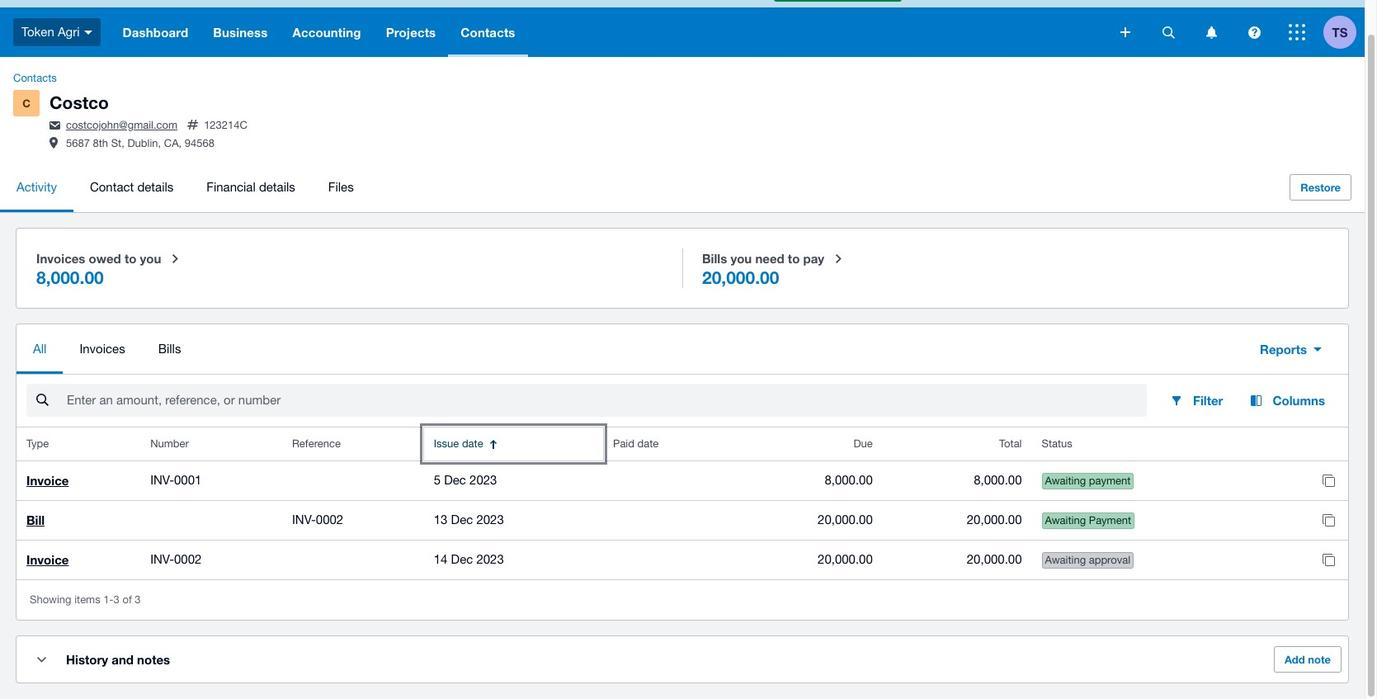 Task type: locate. For each thing, give the bounding box(es) containing it.
1 horizontal spatial to
[[788, 251, 800, 266]]

1 date from the left
[[462, 438, 484, 450]]

to
[[125, 251, 137, 266], [788, 251, 800, 266]]

1 to from the left
[[125, 251, 137, 266]]

invoice link down the type
[[26, 473, 69, 488]]

banner containing ts
[[0, 0, 1366, 57]]

1 3 from the left
[[114, 594, 120, 606]]

2 awaiting from the top
[[1046, 514, 1087, 527]]

awaiting left approval
[[1046, 554, 1087, 566]]

inv- for 5 dec 2023
[[150, 473, 174, 487]]

copy to draft bill image
[[1313, 504, 1346, 537]]

3 left of
[[114, 594, 120, 606]]

paid date
[[613, 438, 659, 450]]

3 awaiting from the top
[[1046, 554, 1087, 566]]

0 horizontal spatial you
[[140, 251, 161, 266]]

awaiting payment
[[1046, 514, 1132, 527]]

ts button
[[1324, 7, 1366, 57]]

awaiting down status
[[1046, 475, 1087, 487]]

8,000.00 down total at the bottom right of the page
[[974, 473, 1023, 487]]

3
[[114, 594, 120, 606], [135, 594, 141, 606]]

2023 up 14 dec 2023
[[477, 513, 504, 527]]

bills right invoices button
[[158, 342, 181, 356]]

token agri button
[[0, 7, 110, 57]]

inv-0002 down reference on the bottom of the page
[[292, 513, 344, 527]]

invoice link up showing
[[26, 552, 69, 567]]

invoices owed to you 8,000.00
[[36, 251, 161, 288]]

1 vertical spatial contacts
[[13, 72, 57, 84]]

bills you need to pay 20,000.00
[[703, 251, 825, 288]]

bill link
[[26, 513, 45, 528]]

0 horizontal spatial date
[[462, 438, 484, 450]]

invoices for invoices owed to you 8,000.00
[[36, 251, 85, 266]]

0 vertical spatial invoice link
[[26, 473, 69, 488]]

details right financial
[[259, 180, 295, 194]]

st,
[[111, 137, 125, 150]]

2 vertical spatial 2023
[[477, 552, 504, 566]]

inv- down number
[[150, 473, 174, 487]]

inv- down inv-0001
[[150, 552, 174, 566]]

0 horizontal spatial svg image
[[1121, 27, 1131, 37]]

invoice down the type
[[26, 473, 69, 488]]

bills inside 'bills you need to pay 20,000.00'
[[703, 251, 728, 266]]

0 vertical spatial inv-
[[150, 473, 174, 487]]

94568
[[185, 137, 215, 150]]

date for issue date
[[462, 438, 484, 450]]

date right paid
[[638, 438, 659, 450]]

1 horizontal spatial bills
[[703, 251, 728, 266]]

contacts for contacts dropdown button at the left top of the page
[[461, 25, 516, 40]]

awaiting for 5 dec 2023
[[1046, 475, 1087, 487]]

bills inside button
[[158, 342, 181, 356]]

date
[[462, 438, 484, 450], [638, 438, 659, 450]]

awaiting for 14 dec 2023
[[1046, 554, 1087, 566]]

activity
[[17, 180, 57, 194]]

2 vertical spatial inv-
[[150, 552, 174, 566]]

0 horizontal spatial bills
[[158, 342, 181, 356]]

1 invoice from the top
[[26, 473, 69, 488]]

invoices inside 'invoices owed to you 8,000.00'
[[36, 251, 85, 266]]

bills
[[703, 251, 728, 266], [158, 342, 181, 356]]

2 vertical spatial awaiting
[[1046, 554, 1087, 566]]

columns button
[[1237, 384, 1339, 417]]

3 right of
[[135, 594, 141, 606]]

5687
[[66, 137, 90, 150]]

0 vertical spatial bills
[[703, 251, 728, 266]]

14
[[434, 552, 448, 566]]

2023 down 13 dec 2023 at the left of the page
[[477, 552, 504, 566]]

1 horizontal spatial 3
[[135, 594, 141, 606]]

history
[[66, 652, 108, 667]]

inv- down reference on the bottom of the page
[[292, 513, 316, 527]]

menu containing all
[[17, 325, 1234, 374]]

2023 up 13 dec 2023 at the left of the page
[[470, 473, 497, 487]]

1 details from the left
[[137, 180, 174, 194]]

5 dec 2023
[[434, 473, 497, 487]]

contact
[[90, 180, 134, 194]]

inv-0002 down inv-0001
[[150, 552, 202, 566]]

1 vertical spatial bills
[[158, 342, 181, 356]]

None radio
[[693, 239, 1339, 298]]

1 vertical spatial inv-
[[292, 513, 316, 527]]

to left pay at the top
[[788, 251, 800, 266]]

1 horizontal spatial inv-0002
[[292, 513, 344, 527]]

none radio containing 20,000.00
[[693, 239, 1339, 298]]

invoices
[[36, 251, 85, 266], [80, 342, 125, 356]]

2 you from the left
[[731, 251, 752, 266]]

contacts right projects "dropdown button"
[[461, 25, 516, 40]]

1 awaiting from the top
[[1046, 475, 1087, 487]]

accounting
[[293, 25, 361, 40]]

2 invoice from the top
[[26, 552, 69, 567]]

reports
[[1261, 342, 1308, 357]]

dec right 5
[[444, 473, 466, 487]]

total
[[1000, 438, 1023, 450]]

0 vertical spatial contacts
[[461, 25, 516, 40]]

2 details from the left
[[259, 180, 295, 194]]

activity summary filters option group
[[17, 229, 1349, 308]]

0 vertical spatial 2023
[[470, 473, 497, 487]]

1 horizontal spatial contacts
[[461, 25, 516, 40]]

awaiting payment
[[1046, 475, 1131, 487]]

2 invoice link from the top
[[26, 552, 69, 567]]

you right owed
[[140, 251, 161, 266]]

20,000.00
[[703, 268, 780, 288], [818, 513, 873, 527], [967, 513, 1023, 527], [818, 552, 873, 566], [967, 552, 1023, 566]]

token agri
[[21, 25, 80, 39]]

add note
[[1285, 653, 1332, 666]]

account number image
[[188, 120, 198, 130]]

invoice link for inv-0002
[[26, 552, 69, 567]]

8,000.00 down due
[[825, 473, 873, 487]]

1 vertical spatial 0002
[[174, 552, 202, 566]]

invoices inside button
[[80, 342, 125, 356]]

0002 down 0001
[[174, 552, 202, 566]]

1 vertical spatial awaiting
[[1046, 514, 1087, 527]]

dec right 13
[[451, 513, 473, 527]]

you left 'need'
[[731, 251, 752, 266]]

0 horizontal spatial 0002
[[174, 552, 202, 566]]

none radio inside activity summary filters option group
[[693, 239, 1339, 298]]

0 horizontal spatial contacts
[[13, 72, 57, 84]]

None radio
[[26, 239, 673, 298]]

0 vertical spatial menu
[[0, 163, 1268, 212]]

dec for 5
[[444, 473, 466, 487]]

contacts inside contacts dropdown button
[[461, 25, 516, 40]]

2023
[[470, 473, 497, 487], [477, 513, 504, 527], [477, 552, 504, 566]]

token
[[21, 25, 54, 39]]

invoice link
[[26, 473, 69, 488], [26, 552, 69, 567]]

showing
[[30, 594, 71, 606]]

menu containing activity
[[0, 163, 1268, 212]]

20,000.00 inside 'bills you need to pay 20,000.00'
[[703, 268, 780, 288]]

0 vertical spatial dec
[[444, 473, 466, 487]]

2 3 from the left
[[135, 594, 141, 606]]

paid
[[613, 438, 635, 450]]

0 horizontal spatial details
[[137, 180, 174, 194]]

issue date
[[434, 438, 484, 450]]

invoices right all
[[80, 342, 125, 356]]

none radio containing 8,000.00
[[26, 239, 673, 298]]

to right owed
[[125, 251, 137, 266]]

ca,
[[164, 137, 182, 150]]

1 vertical spatial invoice
[[26, 552, 69, 567]]

1 you from the left
[[140, 251, 161, 266]]

14 dec 2023
[[434, 552, 504, 566]]

1 vertical spatial dec
[[451, 513, 473, 527]]

0 horizontal spatial 3
[[114, 594, 120, 606]]

agri
[[58, 25, 80, 39]]

1 vertical spatial menu
[[17, 325, 1234, 374]]

1 horizontal spatial date
[[638, 438, 659, 450]]

2 vertical spatial dec
[[451, 552, 473, 566]]

svg image
[[1290, 24, 1306, 40], [1207, 26, 1217, 38], [1249, 26, 1261, 38], [84, 30, 92, 34]]

1 horizontal spatial details
[[259, 180, 295, 194]]

0 horizontal spatial to
[[125, 251, 137, 266]]

0 vertical spatial invoices
[[36, 251, 85, 266]]

accounting button
[[280, 7, 374, 57]]

inv-0002
[[292, 513, 344, 527], [150, 552, 202, 566]]

you
[[140, 251, 161, 266], [731, 251, 752, 266]]

dec right 14
[[451, 552, 473, 566]]

contact details
[[90, 180, 174, 194]]

contacts
[[461, 25, 516, 40], [13, 72, 57, 84]]

menu for restore
[[0, 163, 1268, 212]]

details right contact
[[137, 180, 174, 194]]

restore button
[[1291, 174, 1352, 201]]

svg image
[[1163, 26, 1175, 38], [1121, 27, 1131, 37]]

billing address image
[[50, 137, 58, 148]]

8,000.00 down owed
[[36, 268, 104, 288]]

2 horizontal spatial 8,000.00
[[974, 473, 1023, 487]]

8,000.00
[[36, 268, 104, 288], [825, 473, 873, 487], [974, 473, 1023, 487]]

0 vertical spatial awaiting
[[1046, 475, 1087, 487]]

date inside button
[[462, 438, 484, 450]]

details for financial details
[[259, 180, 295, 194]]

awaiting left payment at the right of page
[[1046, 514, 1087, 527]]

invoice up showing
[[26, 552, 69, 567]]

1 horizontal spatial you
[[731, 251, 752, 266]]

awaiting
[[1046, 475, 1087, 487], [1046, 514, 1087, 527], [1046, 554, 1087, 566]]

0002
[[316, 513, 344, 527], [174, 552, 202, 566]]

contacts up c at the left top
[[13, 72, 57, 84]]

contacts inside contacts link
[[13, 72, 57, 84]]

1 vertical spatial invoices
[[80, 342, 125, 356]]

projects
[[386, 25, 436, 40]]

1 invoice link from the top
[[26, 473, 69, 488]]

1 vertical spatial invoice link
[[26, 552, 69, 567]]

0002 down reference on the bottom of the page
[[316, 513, 344, 527]]

1 vertical spatial inv-0002
[[150, 552, 202, 566]]

inv-
[[150, 473, 174, 487], [292, 513, 316, 527], [150, 552, 174, 566]]

invoices left owed
[[36, 251, 85, 266]]

0 vertical spatial invoice
[[26, 473, 69, 488]]

contacts for contacts link
[[13, 72, 57, 84]]

1 horizontal spatial 0002
[[316, 513, 344, 527]]

add note button
[[1275, 647, 1342, 673]]

to inside 'bills you need to pay 20,000.00'
[[788, 251, 800, 266]]

2 date from the left
[[638, 438, 659, 450]]

banner
[[0, 0, 1366, 57]]

1 vertical spatial 2023
[[477, 513, 504, 527]]

files button
[[312, 163, 370, 212]]

8,000.00 inside 'invoices owed to you 8,000.00'
[[36, 268, 104, 288]]

dec for 13
[[451, 513, 473, 527]]

bills left 'need'
[[703, 251, 728, 266]]

date right issue
[[462, 438, 484, 450]]

dec
[[444, 473, 466, 487], [451, 513, 473, 527], [451, 552, 473, 566]]

invoice
[[26, 473, 69, 488], [26, 552, 69, 567]]

columns
[[1273, 393, 1326, 408]]

menu
[[0, 163, 1268, 212], [17, 325, 1234, 374]]

0 horizontal spatial 8,000.00
[[36, 268, 104, 288]]

1 horizontal spatial 8,000.00
[[825, 473, 873, 487]]

2 to from the left
[[788, 251, 800, 266]]



Task type: vqa. For each thing, say whether or not it's contained in the screenshot.
Toggle 'image'
yes



Task type: describe. For each thing, give the bounding box(es) containing it.
bills button
[[142, 325, 198, 374]]

status
[[1042, 438, 1073, 450]]

costcojohn@gmail.com link
[[66, 119, 178, 131]]

history and notes
[[66, 652, 170, 667]]

dublin,
[[128, 137, 161, 150]]

2023 for 13 dec 2023
[[477, 513, 504, 527]]

restore
[[1301, 181, 1342, 194]]

payment
[[1090, 514, 1132, 527]]

pay
[[804, 251, 825, 266]]

2023 for 5 dec 2023
[[470, 473, 497, 487]]

due
[[854, 438, 873, 450]]

copy to draft invoice image
[[1313, 464, 1346, 497]]

business button
[[201, 7, 280, 57]]

invoices for invoices
[[80, 342, 125, 356]]

invoices button
[[63, 325, 142, 374]]

5
[[434, 473, 441, 487]]

awaiting for 13 dec 2023
[[1046, 514, 1087, 527]]

toggle button
[[25, 643, 58, 676]]

0 horizontal spatial inv-0002
[[150, 552, 202, 566]]

list of accounting documents element
[[17, 428, 1349, 580]]

0 vertical spatial 0002
[[316, 513, 344, 527]]

1 horizontal spatial svg image
[[1163, 26, 1175, 38]]

you inside 'invoices owed to you 8,000.00'
[[140, 251, 161, 266]]

invoice link for inv-0001
[[26, 473, 69, 488]]

business
[[213, 25, 268, 40]]

invoice for inv-0002
[[26, 552, 69, 567]]

c
[[22, 97, 30, 110]]

costco
[[50, 92, 109, 113]]

inv- for 14 dec 2023
[[150, 552, 174, 566]]

0 vertical spatial inv-0002
[[292, 513, 344, 527]]

all button
[[17, 325, 63, 374]]

filter
[[1194, 393, 1224, 408]]

approval
[[1090, 554, 1131, 566]]

all
[[33, 342, 47, 356]]

0001
[[174, 473, 202, 487]]

13
[[434, 513, 448, 527]]

items
[[74, 594, 100, 606]]

none radio inside activity summary filters option group
[[26, 239, 673, 298]]

need
[[756, 251, 785, 266]]

contact details button
[[73, 163, 190, 212]]

email image
[[50, 121, 60, 129]]

dashboard
[[123, 25, 188, 40]]

you inside 'bills you need to pay 20,000.00'
[[731, 251, 752, 266]]

owed
[[89, 251, 121, 266]]

files
[[328, 180, 354, 194]]

issue date button
[[424, 428, 603, 461]]

dec for 14
[[451, 552, 473, 566]]

dashboard link
[[110, 7, 201, 57]]

bills for bills you need to pay 20,000.00
[[703, 251, 728, 266]]

details for contact details
[[137, 180, 174, 194]]

note
[[1309, 653, 1332, 666]]

costcojohn@gmail.com
[[66, 119, 178, 131]]

bill
[[26, 513, 45, 528]]

reports button
[[1248, 333, 1336, 366]]

filter button
[[1157, 384, 1237, 417]]

bills for bills
[[158, 342, 181, 356]]

activity button
[[0, 163, 73, 212]]

financial details
[[207, 180, 295, 194]]

5687 8th st, dublin, ca, 94568
[[66, 137, 215, 150]]

123214c
[[204, 119, 248, 131]]

add
[[1285, 653, 1306, 666]]

invoice for inv-0001
[[26, 473, 69, 488]]

toggle image
[[37, 657, 46, 663]]

contacts link
[[7, 70, 63, 87]]

contacts button
[[449, 7, 528, 57]]

ts
[[1333, 24, 1349, 39]]

2023 for 14 dec 2023
[[477, 552, 504, 566]]

menu for reports
[[17, 325, 1234, 374]]

financial details button
[[190, 163, 312, 212]]

notes
[[137, 652, 170, 667]]

reference
[[292, 438, 341, 450]]

svg image inside token agri popup button
[[84, 30, 92, 34]]

8th
[[93, 137, 108, 150]]

Enter an amount, reference, or number field
[[65, 385, 1148, 416]]

showing items 1-3 of 3
[[30, 594, 141, 606]]

date for paid date
[[638, 438, 659, 450]]

of
[[123, 594, 132, 606]]

copy to draft invoice image
[[1313, 543, 1346, 576]]

and
[[112, 652, 134, 667]]

awaiting approval
[[1046, 554, 1131, 566]]

number
[[150, 438, 189, 450]]

1-
[[103, 594, 114, 606]]

inv-0001
[[150, 473, 202, 487]]

payment
[[1090, 475, 1131, 487]]

13 dec 2023
[[434, 513, 504, 527]]

to inside 'invoices owed to you 8,000.00'
[[125, 251, 137, 266]]

type
[[26, 438, 49, 450]]

issue
[[434, 438, 459, 450]]

financial
[[207, 180, 256, 194]]

projects button
[[374, 7, 449, 57]]



